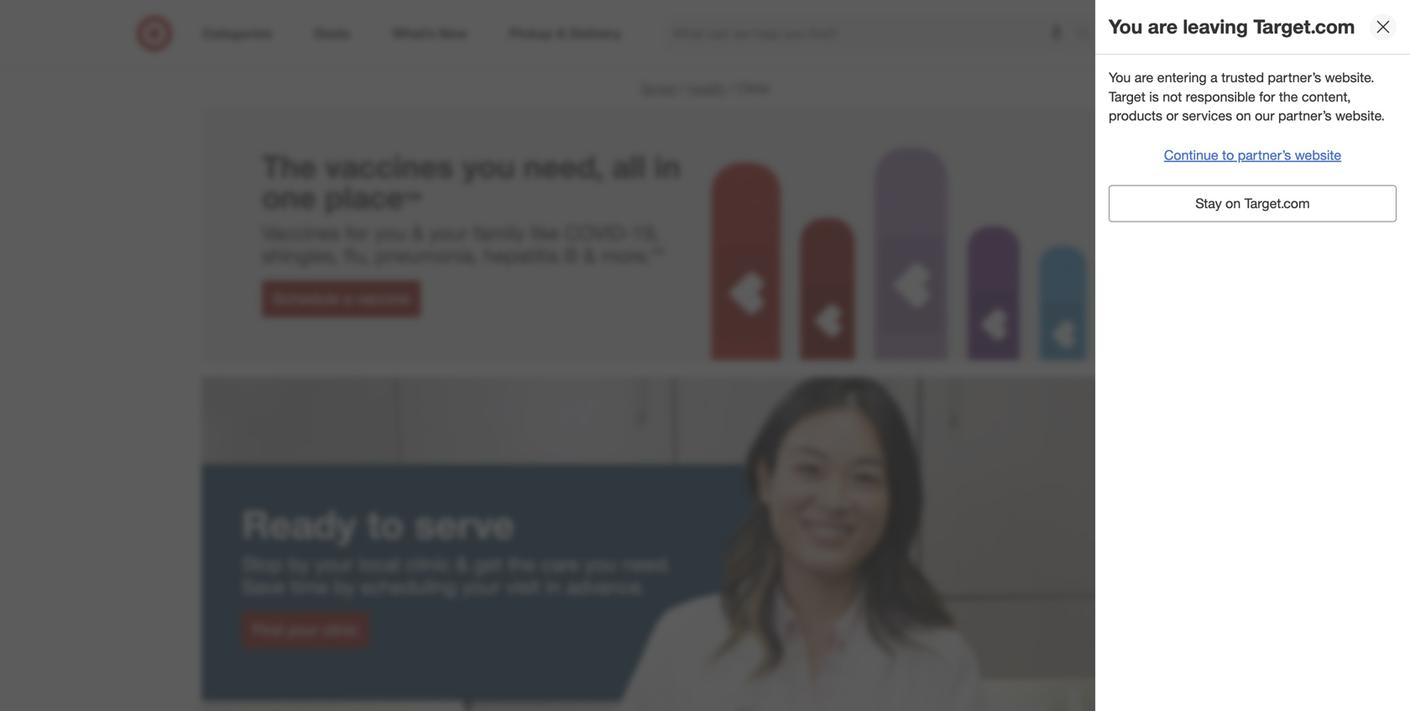 Task type: describe. For each thing, give the bounding box(es) containing it.
all
[[612, 148, 646, 185]]

leaving
[[1184, 15, 1249, 38]]

1 vertical spatial partner's
[[1279, 108, 1332, 124]]

vaccine
[[357, 289, 410, 308]]

12/20
[[704, 1, 734, 16]]

to for serve
[[367, 501, 404, 548]]

at
[[737, 1, 748, 16]]

wednesday,
[[634, 1, 700, 16]]

wednesday, 12/20 at 12pm cst to get them by christmas eve.
[[634, 1, 971, 16]]

shingles,
[[262, 244, 339, 267]]

3 link
[[1239, 15, 1276, 52]]

on inside you are entering a trusted partner's website. target is not responsible for the content, products or services on our partner's website.
[[1237, 108, 1252, 124]]

2 horizontal spatial &
[[584, 244, 596, 267]]

0 horizontal spatial by
[[289, 552, 310, 576]]

website
[[1295, 147, 1342, 163]]

1 vertical spatial clinic
[[738, 80, 771, 97]]

entering
[[1158, 69, 1207, 86]]

stay on target.com button
[[1109, 185, 1397, 222]]

& inside ready to serve stop by your local clinic & get the care you need. save time by scheduling your visit in advance.
[[456, 552, 469, 576]]

0 vertical spatial clinic
[[673, 42, 738, 72]]

target inside clinic target / health / clinic
[[640, 80, 676, 97]]

responsible
[[1186, 88, 1256, 105]]

for inside you are entering a trusted partner's website. target is not responsible for the content, products or services on our partner's website.
[[1260, 88, 1276, 105]]

eve.
[[949, 1, 971, 16]]

find your clinic
[[253, 620, 358, 640]]

you for you are leaving target.com
[[1109, 15, 1143, 38]]

target link
[[640, 80, 676, 97]]

find your clinic button
[[242, 612, 369, 649]]

you are leaving target.com dialog
[[1096, 0, 1411, 711]]

2 / from the left
[[730, 80, 734, 97]]

partner's inside 'continue to partner's website' link
[[1238, 147, 1292, 163]]

need.
[[622, 552, 671, 576]]

search button
[[1069, 15, 1109, 55]]

need,
[[524, 148, 604, 185]]

clinic inside button
[[322, 620, 358, 640]]

target.com inside button
[[1245, 195, 1310, 212]]

in inside ready to serve stop by your local clinic & get the care you need. save time by scheduling your visit in advance.
[[546, 575, 561, 599]]

0 vertical spatial website.
[[1326, 69, 1375, 86]]

one
[[262, 178, 316, 216]]

0 horizontal spatial you
[[375, 221, 406, 245]]

pneumonia,
[[375, 244, 479, 267]]

a inside button
[[344, 289, 352, 308]]

hepatitis
[[484, 244, 559, 267]]

clinic inside ready to serve stop by your local clinic & get the care you need. save time by scheduling your visit in advance.
[[406, 552, 451, 576]]

the
[[262, 148, 317, 185]]

the vaccines you need, all in one place™ vaccines for you & your family like covid-19, shingles, flu, pneumonia, hepatitis b & more.**
[[262, 148, 681, 267]]

3
[[1265, 17, 1269, 28]]

0 vertical spatial you
[[462, 148, 515, 185]]

1 horizontal spatial get
[[826, 1, 843, 16]]

are for entering
[[1135, 69, 1154, 86]]

christmas
[[892, 1, 945, 16]]

2 horizontal spatial by
[[876, 1, 889, 16]]

local
[[359, 552, 400, 576]]

search
[[1069, 27, 1109, 43]]

1 horizontal spatial by
[[334, 575, 355, 599]]

on inside button
[[1226, 195, 1241, 212]]

schedule a vaccine button
[[262, 280, 421, 317]]

like
[[531, 221, 560, 245]]

care
[[541, 552, 580, 576]]

cst
[[786, 1, 809, 16]]

place™
[[325, 178, 422, 216]]

scheduling
[[361, 575, 457, 599]]

for inside the vaccines you need, all in one place™ vaccines for you & your family like covid-19, shingles, flu, pneumonia, hepatitis b & more.**
[[346, 221, 369, 245]]



Task type: locate. For each thing, give the bounding box(es) containing it.
partner's down our
[[1238, 147, 1292, 163]]

on left our
[[1237, 108, 1252, 124]]

a inside you are entering a trusted partner's website. target is not responsible for the content, products or services on our partner's website.
[[1211, 69, 1218, 86]]

website. up content,
[[1326, 69, 1375, 86]]

1 vertical spatial get
[[474, 552, 502, 576]]

your inside button
[[287, 620, 318, 640]]

0 horizontal spatial a
[[344, 289, 352, 308]]

get
[[826, 1, 843, 16], [474, 552, 502, 576]]

ready to serve stop by your local clinic & get the care you need. save time by scheduling your visit in advance.
[[242, 501, 671, 599]]

0 horizontal spatial clinic
[[322, 620, 358, 640]]

get left them in the right top of the page
[[826, 1, 843, 16]]

1 you from the top
[[1109, 15, 1143, 38]]

1 horizontal spatial target
[[1109, 88, 1146, 105]]

you inside you are entering a trusted partner's website. target is not responsible for the content, products or services on our partner's website.
[[1109, 69, 1131, 86]]

1 horizontal spatial to
[[812, 1, 823, 16]]

clinic target / health / clinic
[[640, 42, 771, 97]]

1 vertical spatial are
[[1135, 69, 1154, 86]]

target
[[640, 80, 676, 97], [1109, 88, 1146, 105]]

2 horizontal spatial you
[[585, 552, 617, 576]]

2 you from the top
[[1109, 69, 1131, 86]]

are
[[1148, 15, 1178, 38], [1135, 69, 1154, 86]]

0 vertical spatial on
[[1237, 108, 1252, 124]]

you
[[462, 148, 515, 185], [375, 221, 406, 245], [585, 552, 617, 576]]

on
[[1237, 108, 1252, 124], [1226, 195, 1241, 212]]

for
[[1260, 88, 1276, 105], [346, 221, 369, 245]]

in inside the vaccines you need, all in one place™ vaccines for you & your family like covid-19, shingles, flu, pneumonia, hepatitis b & more.**
[[655, 148, 681, 185]]

website. down content,
[[1336, 108, 1386, 124]]

0 horizontal spatial the
[[508, 552, 536, 576]]

find
[[253, 620, 283, 640]]

0 vertical spatial get
[[826, 1, 843, 16]]

services
[[1183, 108, 1233, 124]]

to for partner's
[[1223, 147, 1235, 163]]

& down place™
[[412, 221, 424, 245]]

2 vertical spatial partner's
[[1238, 147, 1292, 163]]

1 vertical spatial a
[[344, 289, 352, 308]]

them
[[846, 1, 873, 16]]

continue to partner's website link
[[1109, 146, 1397, 165]]

your inside the vaccines you need, all in one place™ vaccines for you & your family like covid-19, shingles, flu, pneumonia, hepatitis b & more.**
[[430, 221, 468, 245]]

0 horizontal spatial for
[[346, 221, 369, 245]]

1 vertical spatial for
[[346, 221, 369, 245]]

0 vertical spatial target.com
[[1254, 15, 1356, 38]]

schedule
[[273, 289, 339, 308]]

clinic
[[673, 42, 738, 72], [738, 80, 771, 97]]

your left local
[[315, 552, 353, 576]]

continue to partner's website
[[1165, 147, 1342, 163]]

0 vertical spatial clinic
[[406, 552, 451, 576]]

products
[[1109, 108, 1163, 124]]

trusted
[[1222, 69, 1265, 86]]

in right visit
[[546, 575, 561, 599]]

ready
[[242, 501, 357, 548]]

you down place™
[[375, 221, 406, 245]]

get left visit
[[474, 552, 502, 576]]

your
[[430, 221, 468, 245], [315, 552, 353, 576], [462, 575, 500, 599], [287, 620, 318, 640]]

0 horizontal spatial &
[[412, 221, 424, 245]]

stay on target.com
[[1196, 195, 1310, 212]]

1 vertical spatial clinic
[[322, 620, 358, 640]]

0 vertical spatial you
[[1109, 15, 1143, 38]]

/ right the 'target' link
[[680, 80, 684, 97]]

for down place™
[[346, 221, 369, 245]]

you are entering a trusted partner's website. target is not responsible for the content, products or services on our partner's website.
[[1109, 69, 1386, 124]]

are inside you are entering a trusted partner's website. target is not responsible for the content, products or services on our partner's website.
[[1135, 69, 1154, 86]]

0 horizontal spatial get
[[474, 552, 502, 576]]

clinic right local
[[406, 552, 451, 576]]

flu,
[[344, 244, 370, 267]]

1 horizontal spatial clinic
[[406, 552, 451, 576]]

0 vertical spatial partner's
[[1268, 69, 1322, 86]]

target.com
[[1254, 15, 1356, 38], [1245, 195, 1310, 212]]

you
[[1109, 15, 1143, 38], [1109, 69, 1131, 86]]

to inside you are leaving target.com dialog
[[1223, 147, 1235, 163]]

health link
[[688, 80, 727, 97]]

your left visit
[[462, 575, 500, 599]]

12pm
[[752, 1, 782, 16]]

1 vertical spatial to
[[1223, 147, 1235, 163]]

1 horizontal spatial /
[[730, 80, 734, 97]]

1 vertical spatial target.com
[[1245, 195, 1310, 212]]

2 horizontal spatial to
[[1223, 147, 1235, 163]]

1 vertical spatial in
[[546, 575, 561, 599]]

by right time
[[334, 575, 355, 599]]

save
[[242, 575, 285, 599]]

stay
[[1196, 195, 1222, 212]]

by
[[876, 1, 889, 16], [289, 552, 310, 576], [334, 575, 355, 599]]

website.
[[1326, 69, 1375, 86], [1336, 108, 1386, 124]]

to right continue
[[1223, 147, 1235, 163]]

0 horizontal spatial target
[[640, 80, 676, 97]]

our
[[1255, 108, 1275, 124]]

1 vertical spatial the
[[508, 552, 536, 576]]

health
[[688, 80, 727, 97]]

not
[[1163, 88, 1183, 105]]

vaccines
[[262, 221, 340, 245]]

a left the vaccine
[[344, 289, 352, 308]]

to inside ready to serve stop by your local clinic & get the care you need. save time by scheduling your visit in advance.
[[367, 501, 404, 548]]

covid-
[[565, 221, 633, 245]]

0 vertical spatial a
[[1211, 69, 1218, 86]]

b
[[565, 244, 578, 267]]

by right them in the right top of the page
[[876, 1, 889, 16]]

0 horizontal spatial /
[[680, 80, 684, 97]]

your right 'find'
[[287, 620, 318, 640]]

you inside ready to serve stop by your local clinic & get the care you need. save time by scheduling your visit in advance.
[[585, 552, 617, 576]]

2 vertical spatial to
[[367, 501, 404, 548]]

What can we help you find? suggestions appear below search field
[[663, 15, 1081, 52]]

target up products
[[1109, 88, 1146, 105]]

you for you are entering a trusted partner's website. target is not responsible for the content, products or services on our partner's website.
[[1109, 69, 1131, 86]]

0 vertical spatial are
[[1148, 15, 1178, 38]]

0 vertical spatial in
[[655, 148, 681, 185]]

/ right health link
[[730, 80, 734, 97]]

in
[[655, 148, 681, 185], [546, 575, 561, 599]]

&
[[412, 221, 424, 245], [584, 244, 596, 267], [456, 552, 469, 576]]

content,
[[1302, 88, 1352, 105]]

schedule a vaccine
[[273, 289, 410, 308]]

2 vertical spatial you
[[585, 552, 617, 576]]

a
[[1211, 69, 1218, 86], [344, 289, 352, 308]]

0 vertical spatial to
[[812, 1, 823, 16]]

partner's up content,
[[1268, 69, 1322, 86]]

1 horizontal spatial a
[[1211, 69, 1218, 86]]

19,
[[633, 221, 660, 245]]

your left family
[[430, 221, 468, 245]]

0 vertical spatial the
[[1280, 88, 1299, 105]]

on right stay
[[1226, 195, 1241, 212]]

the
[[1280, 88, 1299, 105], [508, 552, 536, 576]]

1 horizontal spatial you
[[462, 148, 515, 185]]

family
[[473, 221, 525, 245]]

target.com down 'continue to partner's website' link at the right top of page
[[1245, 195, 1310, 212]]

vaccines
[[325, 148, 454, 185]]

1 vertical spatial website.
[[1336, 108, 1386, 124]]

1 / from the left
[[680, 80, 684, 97]]

1 horizontal spatial &
[[456, 552, 469, 576]]

1 horizontal spatial in
[[655, 148, 681, 185]]

clinic right health link
[[738, 80, 771, 97]]

in right all
[[655, 148, 681, 185]]

& right b at the top left
[[584, 244, 596, 267]]

is
[[1150, 88, 1159, 105]]

1 vertical spatial you
[[1109, 69, 1131, 86]]

the left content,
[[1280, 88, 1299, 105]]

continue
[[1165, 147, 1219, 163]]

the inside ready to serve stop by your local clinic & get the care you need. save time by scheduling your visit in advance.
[[508, 552, 536, 576]]

/
[[680, 80, 684, 97], [730, 80, 734, 97]]

advance.
[[567, 575, 646, 599]]

0 horizontal spatial to
[[367, 501, 404, 548]]

0 horizontal spatial in
[[546, 575, 561, 599]]

1 horizontal spatial the
[[1280, 88, 1299, 105]]

visit
[[506, 575, 540, 599]]

are left leaving
[[1148, 15, 1178, 38]]

serve
[[415, 501, 515, 548]]

1 vertical spatial you
[[375, 221, 406, 245]]

& down "serve"
[[456, 552, 469, 576]]

target left health
[[640, 80, 676, 97]]

clinic up health link
[[673, 42, 738, 72]]

partner's down content,
[[1279, 108, 1332, 124]]

are up is
[[1135, 69, 1154, 86]]

stop
[[242, 552, 283, 576]]

the inside you are entering a trusted partner's website. target is not responsible for the content, products or services on our partner's website.
[[1280, 88, 1299, 105]]

partner's
[[1268, 69, 1322, 86], [1279, 108, 1332, 124], [1238, 147, 1292, 163]]

you right care
[[585, 552, 617, 576]]

time
[[290, 575, 329, 599]]

clinic
[[406, 552, 451, 576], [322, 620, 358, 640]]

to up local
[[367, 501, 404, 548]]

0 vertical spatial for
[[1260, 88, 1276, 105]]

more.**
[[601, 244, 665, 267]]

to
[[812, 1, 823, 16], [1223, 147, 1235, 163], [367, 501, 404, 548]]

1 vertical spatial on
[[1226, 195, 1241, 212]]

you up family
[[462, 148, 515, 185]]

the left care
[[508, 552, 536, 576]]

by right stop
[[289, 552, 310, 576]]

a up responsible
[[1211, 69, 1218, 86]]

or
[[1167, 108, 1179, 124]]

get inside ready to serve stop by your local clinic & get the care you need. save time by scheduling your visit in advance.
[[474, 552, 502, 576]]

for up our
[[1260, 88, 1276, 105]]

to right cst
[[812, 1, 823, 16]]

you are leaving target.com
[[1109, 15, 1356, 38]]

clinic down time
[[322, 620, 358, 640]]

target.com up content,
[[1254, 15, 1356, 38]]

are for leaving
[[1148, 15, 1178, 38]]

target inside you are entering a trusted partner's website. target is not responsible for the content, products or services on our partner's website.
[[1109, 88, 1146, 105]]

1 horizontal spatial for
[[1260, 88, 1276, 105]]



Task type: vqa. For each thing, say whether or not it's contained in the screenshot.
Save
yes



